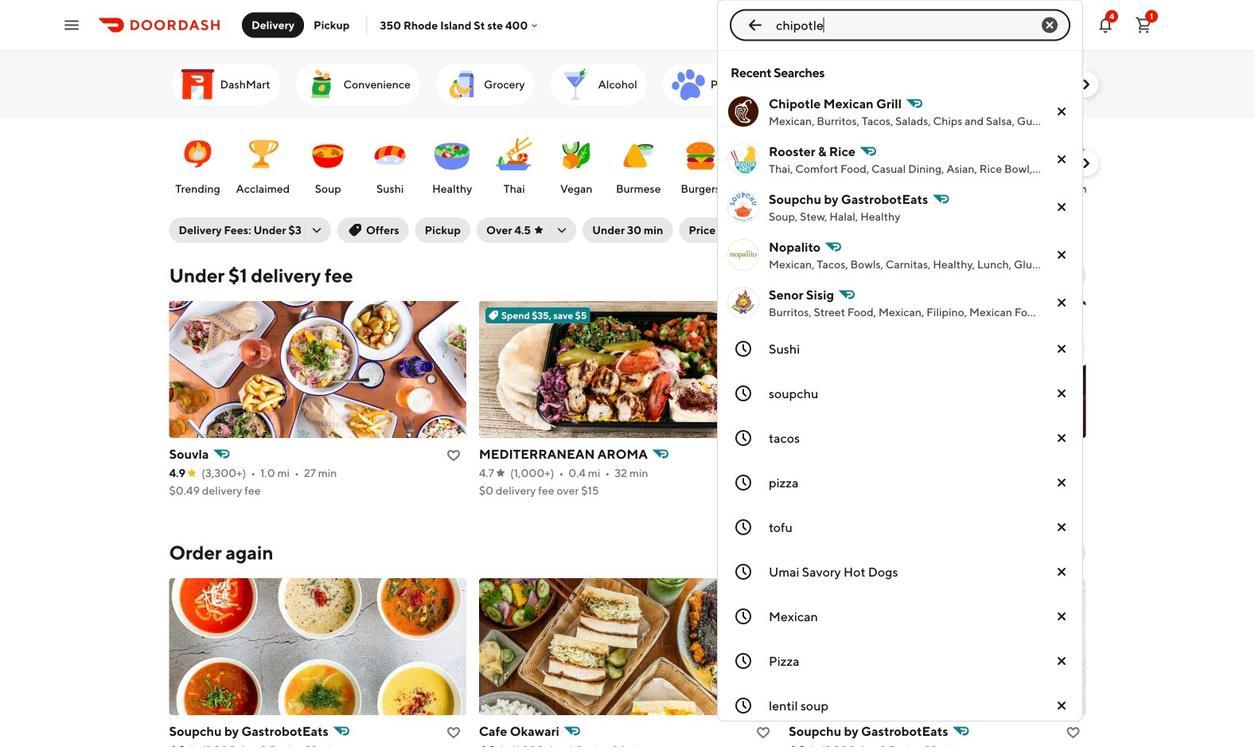 Task type: locate. For each thing, give the bounding box(es) containing it.
dashmart image
[[179, 65, 217, 104]]

3 delete recent search result image from the top
[[1053, 384, 1072, 403]]

health image
[[869, 65, 907, 104]]

4 delete recent search result image from the top
[[1053, 339, 1072, 358]]

0 items, open order cart image
[[1135, 16, 1154, 35]]

delete recent search result image
[[1053, 102, 1072, 121], [1053, 198, 1072, 217], [1053, 384, 1072, 403], [1053, 428, 1072, 448], [1053, 607, 1072, 626]]

delete recent search result image
[[1053, 150, 1072, 169], [1053, 245, 1072, 264], [1053, 293, 1072, 312], [1053, 339, 1072, 358], [1053, 473, 1072, 492], [1053, 518, 1072, 537], [1053, 562, 1072, 581], [1053, 651, 1072, 671], [1053, 696, 1072, 715]]

pets image
[[670, 65, 708, 104]]

8 delete recent search result image from the top
[[1053, 651, 1072, 671]]

list box
[[718, 51, 1084, 747]]

clear search input image
[[1041, 16, 1060, 35]]

notification bell image
[[1097, 16, 1116, 35]]

5 delete recent search result image from the top
[[1053, 473, 1072, 492]]

alcohol image
[[557, 65, 595, 104]]

4 delete recent search result image from the top
[[1053, 428, 1072, 448]]

convenience image
[[302, 65, 340, 104]]

retail image
[[766, 65, 804, 104]]

next button of carousel image
[[1079, 155, 1095, 171]]



Task type: vqa. For each thing, say whether or not it's contained in the screenshot.
first Delete recent search result image from the bottom of the page
yes



Task type: describe. For each thing, give the bounding box(es) containing it.
7 delete recent search result image from the top
[[1053, 562, 1072, 581]]

2 delete recent search result image from the top
[[1053, 245, 1072, 264]]

2 delete recent search result image from the top
[[1053, 198, 1072, 217]]

6 delete recent search result image from the top
[[1053, 518, 1072, 537]]

open menu image
[[62, 16, 81, 35]]

5 delete recent search result image from the top
[[1053, 607, 1072, 626]]

previous button of carousel image
[[1034, 268, 1050, 284]]

1 delete recent search result image from the top
[[1053, 150, 1072, 169]]

next button of carousel image
[[1079, 76, 1095, 92]]

grocery image
[[443, 65, 481, 104]]

3 delete recent search result image from the top
[[1053, 293, 1072, 312]]

Store search: begin typing to search for stores available on DoorDash text field
[[776, 16, 1025, 34]]

1 delete recent search result image from the top
[[1053, 102, 1072, 121]]

return from search image
[[746, 16, 765, 35]]

flowers image
[[1082, 65, 1120, 104]]

9 delete recent search result image from the top
[[1053, 696, 1072, 715]]



